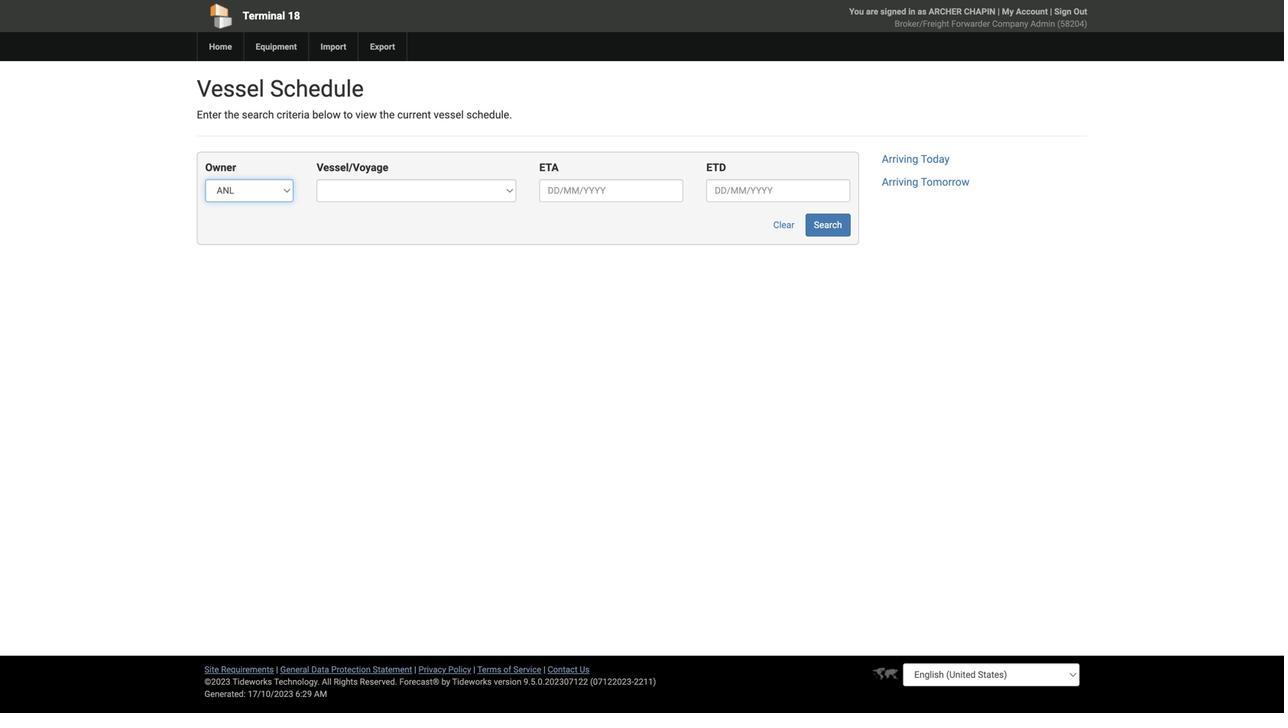 Task type: vqa. For each thing, say whether or not it's contained in the screenshot.
the Technology. on the bottom of the page
yes



Task type: locate. For each thing, give the bounding box(es) containing it.
privacy policy link
[[419, 665, 471, 675]]

terminal 18
[[243, 10, 300, 22]]

signed
[[880, 6, 906, 16]]

equipment
[[256, 42, 297, 52]]

in
[[908, 6, 915, 16]]

rights
[[334, 677, 358, 687]]

the right enter
[[224, 109, 239, 121]]

site requirements | general data protection statement | privacy policy | terms of service | contact us ©2023 tideworks technology. all rights reserved. forecast® by tideworks version 9.5.0.202307122 (07122023-2211) generated: 17/10/2023 6:29 am
[[204, 665, 656, 699]]

vessel
[[197, 75, 264, 102]]

1 vertical spatial arriving
[[882, 176, 918, 188]]

terms of service link
[[477, 665, 541, 675]]

today
[[921, 153, 950, 165]]

view
[[355, 109, 377, 121]]

statement
[[373, 665, 412, 675]]

version
[[494, 677, 521, 687]]

home link
[[197, 32, 243, 61]]

technology.
[[274, 677, 320, 687]]

equipment link
[[243, 32, 308, 61]]

forwarder
[[951, 19, 990, 29]]

protection
[[331, 665, 371, 675]]

1 horizontal spatial the
[[380, 109, 395, 121]]

archer
[[929, 6, 962, 16]]

terms
[[477, 665, 501, 675]]

1 arriving from the top
[[882, 153, 918, 165]]

arriving today
[[882, 153, 950, 165]]

generated:
[[204, 689, 246, 699]]

0 vertical spatial arriving
[[882, 153, 918, 165]]

terminal 18 link
[[197, 0, 554, 32]]

|
[[998, 6, 1000, 16], [1050, 6, 1052, 16], [276, 665, 278, 675], [414, 665, 416, 675], [473, 665, 475, 675], [543, 665, 546, 675]]

privacy
[[419, 665, 446, 675]]

vessel schedule enter the search criteria below to view the current vessel schedule.
[[197, 75, 512, 121]]

vessel
[[434, 109, 464, 121]]

the
[[224, 109, 239, 121], [380, 109, 395, 121]]

2 arriving from the top
[[882, 176, 918, 188]]

reserved.
[[360, 677, 397, 687]]

as
[[918, 6, 927, 16]]

search
[[814, 220, 842, 230]]

company
[[992, 19, 1028, 29]]

data
[[311, 665, 329, 675]]

eta
[[539, 161, 559, 174]]

by
[[441, 677, 450, 687]]

account
[[1016, 6, 1048, 16]]

arriving down arriving today
[[882, 176, 918, 188]]

0 horizontal spatial the
[[224, 109, 239, 121]]

arriving for arriving tomorrow
[[882, 176, 918, 188]]

18
[[288, 10, 300, 22]]

am
[[314, 689, 327, 699]]

to
[[343, 109, 353, 121]]

below
[[312, 109, 341, 121]]

2 the from the left
[[380, 109, 395, 121]]

export link
[[358, 32, 407, 61]]

of
[[504, 665, 511, 675]]

arriving
[[882, 153, 918, 165], [882, 176, 918, 188]]

search
[[242, 109, 274, 121]]

6:29
[[295, 689, 312, 699]]

the right view
[[380, 109, 395, 121]]

all
[[322, 677, 332, 687]]

sign
[[1054, 6, 1072, 16]]

enter
[[197, 109, 222, 121]]

arriving up arriving tomorrow
[[882, 153, 918, 165]]

17/10/2023
[[248, 689, 293, 699]]

sign out link
[[1054, 6, 1087, 16]]



Task type: describe. For each thing, give the bounding box(es) containing it.
schedule.
[[466, 109, 512, 121]]

| left general
[[276, 665, 278, 675]]

forecast®
[[399, 677, 439, 687]]

(07122023-
[[590, 677, 634, 687]]

9.5.0.202307122
[[524, 677, 588, 687]]

terminal
[[243, 10, 285, 22]]

you are signed in as archer chapin | my account | sign out broker/freight forwarder company admin (58204)
[[849, 6, 1087, 29]]

clear button
[[765, 214, 803, 236]]

general data protection statement link
[[280, 665, 412, 675]]

1 the from the left
[[224, 109, 239, 121]]

policy
[[448, 665, 471, 675]]

tideworks
[[452, 677, 492, 687]]

(58204)
[[1057, 19, 1087, 29]]

arriving tomorrow
[[882, 176, 970, 188]]

requirements
[[221, 665, 274, 675]]

clear
[[773, 220, 794, 230]]

etd
[[706, 161, 726, 174]]

import link
[[308, 32, 358, 61]]

arriving for arriving today
[[882, 153, 918, 165]]

ETD text field
[[706, 179, 851, 202]]

broker/freight
[[895, 19, 949, 29]]

general
[[280, 665, 309, 675]]

| up 9.5.0.202307122
[[543, 665, 546, 675]]

you
[[849, 6, 864, 16]]

| left my
[[998, 6, 1000, 16]]

search button
[[806, 214, 851, 236]]

| left sign
[[1050, 6, 1052, 16]]

schedule
[[270, 75, 364, 102]]

chapin
[[964, 6, 996, 16]]

owner
[[205, 161, 236, 174]]

site
[[204, 665, 219, 675]]

my account link
[[1002, 6, 1048, 16]]

criteria
[[277, 109, 310, 121]]

export
[[370, 42, 395, 52]]

are
[[866, 6, 878, 16]]

arriving tomorrow link
[[882, 176, 970, 188]]

contact
[[548, 665, 578, 675]]

contact us link
[[548, 665, 590, 675]]

| up tideworks
[[473, 665, 475, 675]]

tomorrow
[[921, 176, 970, 188]]

out
[[1074, 6, 1087, 16]]

us
[[580, 665, 590, 675]]

ETA text field
[[539, 179, 683, 202]]

current
[[397, 109, 431, 121]]

service
[[513, 665, 541, 675]]

vessel/voyage
[[317, 161, 388, 174]]

my
[[1002, 6, 1014, 16]]

©2023 tideworks
[[204, 677, 272, 687]]

2211)
[[634, 677, 656, 687]]

home
[[209, 42, 232, 52]]

| up forecast® on the bottom left
[[414, 665, 416, 675]]

arriving today link
[[882, 153, 950, 165]]

admin
[[1030, 19, 1055, 29]]

import
[[321, 42, 346, 52]]

site requirements link
[[204, 665, 274, 675]]



